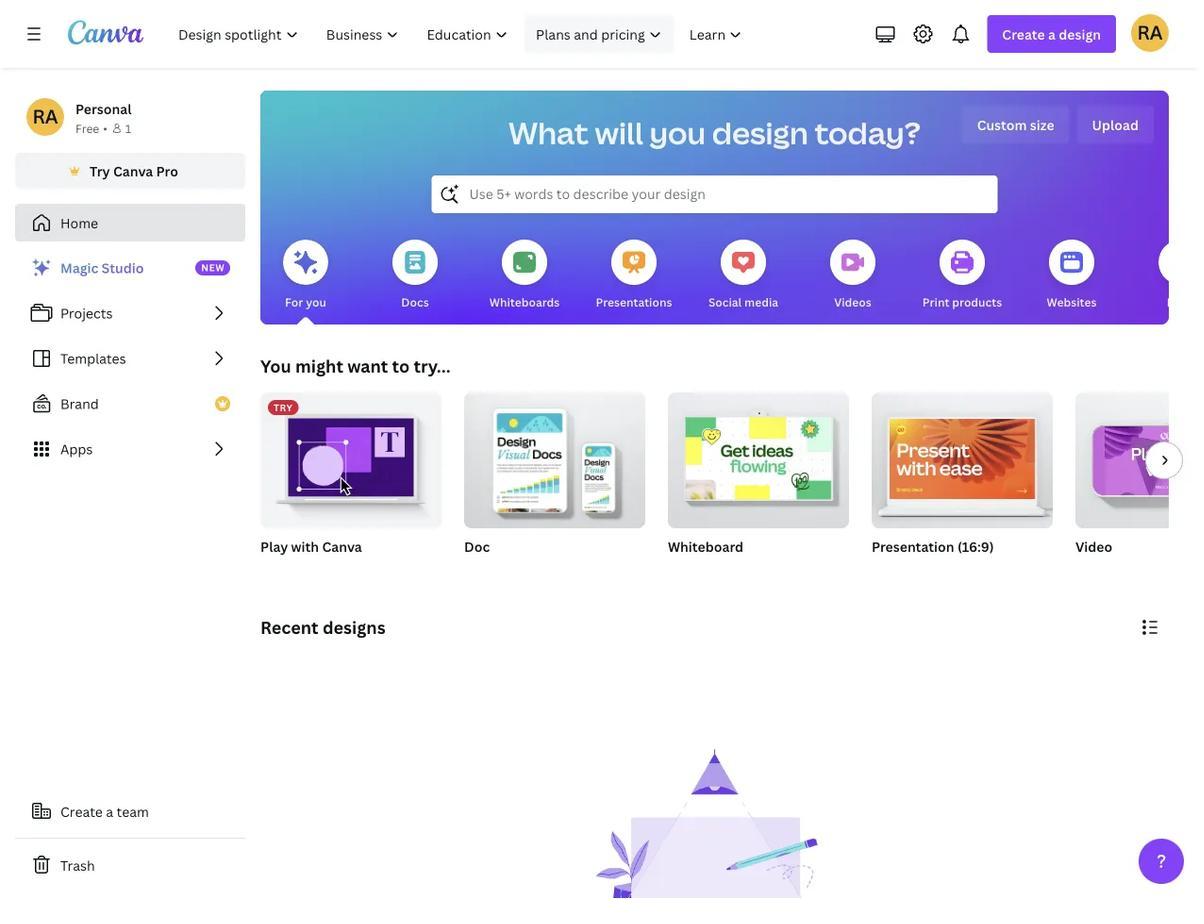 Task type: describe. For each thing, give the bounding box(es) containing it.
brand
[[60, 395, 99, 413]]

for you
[[285, 294, 326, 310]]

recent designs
[[261, 616, 386, 639]]

to
[[392, 354, 410, 378]]

custom
[[977, 116, 1027, 134]]

create a team
[[60, 803, 149, 821]]

canva inside try canva pro button
[[113, 162, 153, 180]]

play
[[261, 538, 288, 555]]

pro
[[156, 162, 178, 180]]

presentation (16:9) 1920 × 1080 px
[[872, 538, 994, 578]]

magic studio
[[60, 259, 144, 277]]

print
[[923, 294, 950, 310]]

1080
[[910, 562, 939, 578]]

group for presentation (16:9)
[[872, 385, 1053, 529]]

group for doc
[[464, 385, 646, 529]]

ra button
[[1132, 14, 1169, 52]]

trash link
[[15, 847, 245, 884]]

recent
[[261, 616, 319, 639]]

group for video
[[1076, 393, 1200, 529]]

apps link
[[15, 430, 245, 468]]

team
[[117, 803, 149, 821]]

today?
[[815, 112, 921, 153]]

whiteboard group
[[668, 385, 849, 580]]

video group
[[1076, 393, 1200, 580]]

whiteboards button
[[490, 227, 560, 325]]

videos button
[[831, 227, 876, 325]]

video
[[1076, 538, 1113, 555]]

create for create a design
[[1003, 25, 1046, 43]]

ruby anderson image
[[26, 98, 64, 136]]

brand link
[[15, 385, 245, 423]]

ruby anderson element
[[26, 98, 64, 136]]

play with canva group
[[261, 393, 442, 557]]

create a design
[[1003, 25, 1101, 43]]

designs
[[323, 616, 386, 639]]

want
[[347, 354, 388, 378]]

doc group
[[464, 385, 646, 580]]

a for team
[[106, 803, 113, 821]]

whiteboard
[[668, 538, 744, 555]]

magic
[[60, 259, 98, 277]]

studio
[[102, 259, 144, 277]]

presentation (16:9) group
[[872, 385, 1053, 580]]

print products
[[923, 294, 1003, 310]]

try for try canva pro
[[90, 162, 110, 180]]



Task type: vqa. For each thing, say whether or not it's contained in the screenshot.
animations
no



Task type: locate. For each thing, give the bounding box(es) containing it.
home link
[[15, 204, 245, 242]]

new
[[201, 261, 225, 274]]

1920
[[872, 562, 899, 578]]

1 horizontal spatial a
[[1049, 25, 1056, 43]]

you might want to try...
[[261, 354, 451, 378]]

try inside play with canva group
[[274, 401, 293, 414]]

presentations
[[596, 294, 673, 310]]

group
[[464, 385, 646, 529], [668, 385, 849, 529], [872, 385, 1053, 529], [1076, 393, 1200, 529]]

1 vertical spatial a
[[106, 803, 113, 821]]

1 vertical spatial create
[[60, 803, 103, 821]]

create a team button
[[15, 793, 245, 831]]

social media button
[[709, 227, 779, 325]]

1 horizontal spatial canva
[[322, 538, 362, 555]]

create inside create a team button
[[60, 803, 103, 821]]

upload button
[[1077, 106, 1154, 143]]

you
[[650, 112, 706, 153], [306, 294, 326, 310]]

create a design button
[[988, 15, 1117, 53]]

design up search search field
[[712, 112, 809, 153]]

for you button
[[283, 227, 328, 325]]

personal
[[76, 100, 132, 118]]

for
[[285, 294, 303, 310]]

px
[[941, 562, 954, 578]]

create up custom size dropdown button
[[1003, 25, 1046, 43]]

top level navigation element
[[166, 15, 758, 53]]

free •
[[76, 120, 108, 136]]

list containing magic studio
[[15, 249, 245, 468]]

try...
[[414, 354, 451, 378]]

design inside 'dropdown button'
[[1059, 25, 1101, 43]]

0 vertical spatial create
[[1003, 25, 1046, 43]]

social media
[[709, 294, 779, 310]]

None search field
[[432, 176, 998, 213]]

presentation
[[872, 538, 955, 555]]

a
[[1049, 25, 1056, 43], [106, 803, 113, 821]]

0 vertical spatial try
[[90, 162, 110, 180]]

more button
[[1159, 227, 1200, 325]]

0 vertical spatial you
[[650, 112, 706, 153]]

1 horizontal spatial create
[[1003, 25, 1046, 43]]

presentations button
[[596, 227, 673, 325]]

1
[[125, 120, 131, 136]]

projects link
[[15, 294, 245, 332]]

try canva pro button
[[15, 153, 245, 189]]

a inside button
[[106, 803, 113, 821]]

websites button
[[1047, 227, 1097, 325]]

•
[[103, 120, 108, 136]]

print products button
[[923, 227, 1003, 325]]

list
[[15, 249, 245, 468]]

try down •
[[90, 162, 110, 180]]

might
[[295, 354, 343, 378]]

a left team
[[106, 803, 113, 821]]

try for try
[[274, 401, 293, 414]]

you right the for
[[306, 294, 326, 310]]

templates
[[60, 350, 126, 368]]

create left team
[[60, 803, 103, 821]]

websites
[[1047, 294, 1097, 310]]

Search search field
[[470, 177, 960, 212]]

videos
[[835, 294, 872, 310]]

0 horizontal spatial try
[[90, 162, 110, 180]]

docs
[[401, 294, 429, 310]]

0 horizontal spatial design
[[712, 112, 809, 153]]

media
[[745, 294, 779, 310]]

1 vertical spatial canva
[[322, 538, 362, 555]]

1 horizontal spatial try
[[274, 401, 293, 414]]

0 vertical spatial design
[[1059, 25, 1101, 43]]

docs button
[[393, 227, 438, 325]]

doc
[[464, 538, 490, 555]]

canva
[[113, 162, 153, 180], [322, 538, 362, 555]]

design left ra dropdown button
[[1059, 25, 1101, 43]]

whiteboards
[[490, 294, 560, 310]]

social
[[709, 294, 742, 310]]

what
[[509, 112, 589, 153]]

1 horizontal spatial design
[[1059, 25, 1101, 43]]

upload
[[1093, 116, 1139, 134]]

size
[[1031, 116, 1055, 134]]

a up size
[[1049, 25, 1056, 43]]

canva right with
[[322, 538, 362, 555]]

with
[[291, 538, 319, 555]]

will
[[595, 112, 644, 153]]

a inside 'dropdown button'
[[1049, 25, 1056, 43]]

play with canva
[[261, 538, 362, 555]]

you inside button
[[306, 294, 326, 310]]

free
[[76, 120, 99, 136]]

0 horizontal spatial you
[[306, 294, 326, 310]]

0 horizontal spatial canva
[[113, 162, 153, 180]]

you right will
[[650, 112, 706, 153]]

trash
[[60, 857, 95, 874]]

0 vertical spatial canva
[[113, 162, 153, 180]]

canva inside play with canva group
[[322, 538, 362, 555]]

(16:9)
[[958, 538, 994, 555]]

×
[[902, 562, 907, 578]]

create inside create a design 'dropdown button'
[[1003, 25, 1046, 43]]

home
[[60, 214, 98, 232]]

1 horizontal spatial you
[[650, 112, 706, 153]]

a for design
[[1049, 25, 1056, 43]]

1 vertical spatial you
[[306, 294, 326, 310]]

0 vertical spatial a
[[1049, 25, 1056, 43]]

products
[[953, 294, 1003, 310]]

1 vertical spatial design
[[712, 112, 809, 153]]

more
[[1167, 294, 1196, 310]]

templates link
[[15, 340, 245, 378]]

apps
[[60, 440, 93, 458]]

custom size button
[[962, 106, 1070, 143]]

0 horizontal spatial create
[[60, 803, 103, 821]]

you
[[261, 354, 291, 378]]

design
[[1059, 25, 1101, 43], [712, 112, 809, 153]]

try canva pro
[[90, 162, 178, 180]]

try down you
[[274, 401, 293, 414]]

custom size
[[977, 116, 1055, 134]]

what will you design today?
[[509, 112, 921, 153]]

canva left 'pro'
[[113, 162, 153, 180]]

projects
[[60, 304, 113, 322]]

try
[[90, 162, 110, 180], [274, 401, 293, 414]]

try inside try canva pro button
[[90, 162, 110, 180]]

1 vertical spatial try
[[274, 401, 293, 414]]

0 horizontal spatial a
[[106, 803, 113, 821]]

create for create a team
[[60, 803, 103, 821]]

create
[[1003, 25, 1046, 43], [60, 803, 103, 821]]

ruby anderson image
[[1132, 14, 1169, 52], [1132, 14, 1169, 52]]



